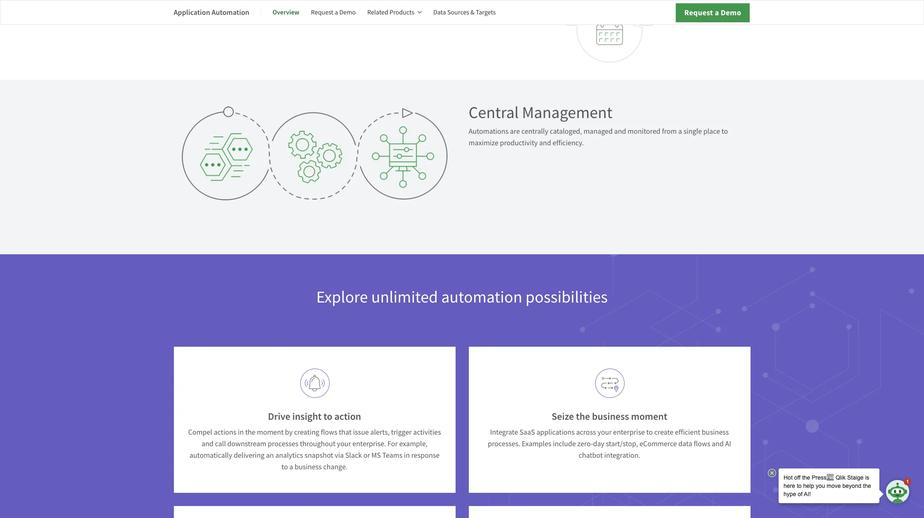 Task type: vqa. For each thing, say whether or not it's contained in the screenshot.
the left video link
no



Task type: describe. For each thing, give the bounding box(es) containing it.
products
[[390, 8, 414, 17]]

insight
[[292, 410, 322, 424]]

automatically
[[190, 451, 232, 461]]

related products link
[[367, 2, 422, 22]]

seize
[[552, 410, 574, 424]]

data
[[679, 440, 692, 449]]

application automation
[[174, 7, 249, 17]]

issue
[[353, 428, 369, 438]]

day
[[593, 440, 605, 449]]

include
[[553, 440, 576, 449]]

integrate saas applications across your enterprise to create efficient business processes. examples include zero-day start/stop, ecommerce data flows and ai chatbot integration.
[[488, 428, 731, 461]]

teams
[[382, 451, 403, 461]]

related
[[367, 8, 388, 17]]

by
[[285, 428, 293, 438]]

drive insight to action
[[268, 410, 361, 424]]

compel actions in the moment by creating flows that issue alerts, trigger activities and call downstream processes throughout your enterprise. for example, automatically delivering an analytics snapshot via slack or ms teams in response to a business change.
[[188, 428, 441, 472]]

trigger
[[391, 428, 412, 438]]

a inside compel actions in the moment by creating flows that issue alerts, trigger activities and call downstream processes throughout your enterprise. for example, automatically delivering an analytics snapshot via slack or ms teams in response to a business change.
[[289, 463, 293, 472]]

slack
[[345, 451, 362, 461]]

central management automations are centrally cataloged, managed and monitored from a single place to maximize productivity and efficiency.
[[469, 102, 728, 148]]

action
[[334, 410, 361, 424]]

that
[[339, 428, 352, 438]]

application automation menu bar
[[174, 2, 508, 22]]

monitored
[[628, 127, 661, 136]]

0 horizontal spatial request a demo link
[[311, 2, 356, 22]]

flows inside compel actions in the moment by creating flows that issue alerts, trigger activities and call downstream processes throughout your enterprise. for example, automatically delivering an analytics snapshot via slack or ms teams in response to a business change.
[[321, 428, 337, 438]]

integration.
[[604, 451, 640, 461]]

business inside compel actions in the moment by creating flows that issue alerts, trigger activities and call downstream processes throughout your enterprise. for example, automatically delivering an analytics snapshot via slack or ms teams in response to a business change.
[[295, 463, 322, 472]]

start/stop,
[[606, 440, 638, 449]]

activities
[[413, 428, 441, 438]]

application
[[174, 7, 210, 17]]

automation
[[441, 287, 522, 308]]

and right the managed
[[614, 127, 626, 136]]

for
[[388, 440, 398, 449]]

automations
[[469, 127, 509, 136]]

demo inside application automation menu bar
[[339, 8, 356, 17]]

to inside compel actions in the moment by creating flows that issue alerts, trigger activities and call downstream processes throughout your enterprise. for example, automatically delivering an analytics snapshot via slack or ms teams in response to a business change.
[[282, 463, 288, 472]]

actions
[[214, 428, 236, 438]]

processes.
[[488, 440, 520, 449]]

explore
[[316, 287, 368, 308]]

ai
[[725, 440, 731, 449]]

moment inside compel actions in the moment by creating flows that issue alerts, trigger activities and call downstream processes throughout your enterprise. for example, automatically delivering an analytics snapshot via slack or ms teams in response to a business change.
[[257, 428, 284, 438]]

1 horizontal spatial demo
[[721, 7, 741, 18]]

targets
[[476, 8, 496, 17]]

to left action
[[324, 410, 332, 424]]

ecommerce
[[640, 440, 677, 449]]

1 horizontal spatial request
[[684, 7, 713, 18]]

saas
[[520, 428, 535, 438]]

response
[[411, 451, 440, 461]]

examples
[[522, 440, 552, 449]]

&
[[471, 8, 475, 17]]

enterprise.
[[353, 440, 386, 449]]

ms
[[372, 451, 381, 461]]

flows inside "integrate saas applications across your enterprise to create efficient business processes. examples include zero-day start/stop, ecommerce data flows and ai chatbot integration."
[[694, 440, 710, 449]]

0 vertical spatial the
[[576, 410, 590, 424]]

cataloged,
[[550, 127, 582, 136]]

to inside "integrate saas applications across your enterprise to create efficient business processes. examples include zero-day start/stop, ecommerce data flows and ai chatbot integration."
[[647, 428, 653, 438]]

enterprise
[[613, 428, 645, 438]]

request a demo inside application automation menu bar
[[311, 8, 356, 17]]

request inside application automation menu bar
[[311, 8, 333, 17]]

sources
[[447, 8, 469, 17]]

compel
[[188, 428, 212, 438]]

and down centrally
[[539, 138, 551, 148]]



Task type: locate. For each thing, give the bounding box(es) containing it.
1 horizontal spatial request a demo link
[[676, 3, 750, 22]]

1 horizontal spatial the
[[576, 410, 590, 424]]

0 horizontal spatial the
[[245, 428, 256, 438]]

the inside compel actions in the moment by creating flows that issue alerts, trigger activities and call downstream processes throughout your enterprise. for example, automatically delivering an analytics snapshot via slack or ms teams in response to a business change.
[[245, 428, 256, 438]]

0 horizontal spatial demo
[[339, 8, 356, 17]]

downstream
[[227, 440, 266, 449]]

request
[[684, 7, 713, 18], [311, 8, 333, 17]]

1 vertical spatial the
[[245, 428, 256, 438]]

a inside central management automations are centrally cataloged, managed and monitored from a single place to maximize productivity and efficiency.
[[678, 127, 682, 136]]

automation
[[212, 7, 249, 17]]

via
[[335, 451, 344, 461]]

0 horizontal spatial business
[[295, 463, 322, 472]]

unlimited
[[371, 287, 438, 308]]

1 vertical spatial flows
[[694, 440, 710, 449]]

central
[[469, 102, 519, 123]]

management
[[522, 102, 613, 123]]

efficiency.
[[553, 138, 584, 148]]

throughout
[[300, 440, 335, 449]]

0 vertical spatial flows
[[321, 428, 337, 438]]

0 vertical spatial moment
[[631, 410, 668, 424]]

single
[[684, 127, 702, 136]]

1 vertical spatial business
[[702, 428, 729, 438]]

integrate
[[490, 428, 518, 438]]

1 vertical spatial in
[[404, 451, 410, 461]]

0 horizontal spatial moment
[[257, 428, 284, 438]]

to left create
[[647, 428, 653, 438]]

to down analytics
[[282, 463, 288, 472]]

the
[[576, 410, 590, 424], [245, 428, 256, 438]]

call
[[215, 440, 226, 449]]

to
[[722, 127, 728, 136], [324, 410, 332, 424], [647, 428, 653, 438], [282, 463, 288, 472]]

2 horizontal spatial business
[[702, 428, 729, 438]]

your
[[598, 428, 612, 438], [337, 440, 351, 449]]

a inside menu bar
[[335, 8, 338, 17]]

efficient
[[675, 428, 700, 438]]

data
[[433, 8, 446, 17]]

moment
[[631, 410, 668, 424], [257, 428, 284, 438]]

your inside "integrate saas applications across your enterprise to create efficient business processes. examples include zero-day start/stop, ecommerce data flows and ai chatbot integration."
[[598, 428, 612, 438]]

related products
[[367, 8, 414, 17]]

0 vertical spatial your
[[598, 428, 612, 438]]

business up ai
[[702, 428, 729, 438]]

applications
[[537, 428, 575, 438]]

or
[[363, 451, 370, 461]]

from
[[662, 127, 677, 136]]

1 horizontal spatial business
[[592, 410, 629, 424]]

the up across
[[576, 410, 590, 424]]

create
[[654, 428, 674, 438]]

to inside central management automations are centrally cataloged, managed and monitored from a single place to maximize productivity and efficiency.
[[722, 127, 728, 136]]

0 horizontal spatial in
[[238, 428, 244, 438]]

and inside compel actions in the moment by creating flows that issue alerts, trigger activities and call downstream processes throughout your enterprise. for example, automatically delivering an analytics snapshot via slack or ms teams in response to a business change.
[[202, 440, 214, 449]]

productivity
[[500, 138, 538, 148]]

analytics
[[275, 451, 303, 461]]

data sources & targets
[[433, 8, 496, 17]]

your inside compel actions in the moment by creating flows that issue alerts, trigger activities and call downstream processes throughout your enterprise. for example, automatically delivering an analytics snapshot via slack or ms teams in response to a business change.
[[337, 440, 351, 449]]

in
[[238, 428, 244, 438], [404, 451, 410, 461]]

moment up create
[[631, 410, 668, 424]]

maximize
[[469, 138, 499, 148]]

an
[[266, 451, 274, 461]]

0 horizontal spatial request
[[311, 8, 333, 17]]

and up the automatically
[[202, 440, 214, 449]]

centrally
[[521, 127, 548, 136]]

snapshot
[[305, 451, 333, 461]]

flows right data
[[694, 440, 710, 449]]

in down example,
[[404, 451, 410, 461]]

1 horizontal spatial request a demo
[[684, 7, 741, 18]]

0 horizontal spatial flows
[[321, 428, 337, 438]]

data sources & targets link
[[433, 2, 496, 22]]

request a demo
[[684, 7, 741, 18], [311, 8, 356, 17]]

1 horizontal spatial flows
[[694, 440, 710, 449]]

across
[[576, 428, 596, 438]]

seize the business moment
[[552, 410, 668, 424]]

0 horizontal spatial your
[[337, 440, 351, 449]]

flows
[[321, 428, 337, 438], [694, 440, 710, 449]]

flows left that
[[321, 428, 337, 438]]

application automation - central management image
[[174, 103, 456, 205]]

0 horizontal spatial request a demo
[[311, 8, 356, 17]]

0 vertical spatial business
[[592, 410, 629, 424]]

delivering
[[234, 451, 265, 461]]

and inside "integrate saas applications across your enterprise to create efficient business processes. examples include zero-day start/stop, ecommerce data flows and ai chatbot integration."
[[712, 440, 724, 449]]

moment up processes
[[257, 428, 284, 438]]

chatbot
[[579, 451, 603, 461]]

your down that
[[337, 440, 351, 449]]

in up 'downstream'
[[238, 428, 244, 438]]

change.
[[323, 463, 348, 472]]

business
[[592, 410, 629, 424], [702, 428, 729, 438], [295, 463, 322, 472]]

demo
[[721, 7, 741, 18], [339, 8, 356, 17]]

0 vertical spatial in
[[238, 428, 244, 438]]

example,
[[399, 440, 428, 449]]

1 horizontal spatial moment
[[631, 410, 668, 424]]

managed
[[584, 127, 613, 136]]

a
[[715, 7, 719, 18], [335, 8, 338, 17], [678, 127, 682, 136], [289, 463, 293, 472]]

drive
[[268, 410, 290, 424]]

1 vertical spatial moment
[[257, 428, 284, 438]]

are
[[510, 127, 520, 136]]

business inside "integrate saas applications across your enterprise to create efficient business processes. examples include zero-day start/stop, ecommerce data flows and ai chatbot integration."
[[702, 428, 729, 438]]

to right the place
[[722, 127, 728, 136]]

your up the 'day'
[[598, 428, 612, 438]]

1 vertical spatial your
[[337, 440, 351, 449]]

overview
[[273, 8, 299, 17]]

and left ai
[[712, 440, 724, 449]]

the up 'downstream'
[[245, 428, 256, 438]]

creating
[[294, 428, 319, 438]]

alerts,
[[370, 428, 390, 438]]

processes
[[268, 440, 298, 449]]

business up enterprise
[[592, 410, 629, 424]]

and
[[614, 127, 626, 136], [539, 138, 551, 148], [202, 440, 214, 449], [712, 440, 724, 449]]

1 horizontal spatial your
[[598, 428, 612, 438]]

1 horizontal spatial in
[[404, 451, 410, 461]]

business down snapshot
[[295, 463, 322, 472]]

explore unlimited automation possibilities
[[316, 287, 608, 308]]

2 vertical spatial business
[[295, 463, 322, 472]]

place
[[703, 127, 720, 136]]

request a demo link
[[311, 2, 356, 22], [676, 3, 750, 22]]

overview link
[[273, 2, 299, 22]]

possibilities
[[526, 287, 608, 308]]

zero-
[[578, 440, 593, 449]]



